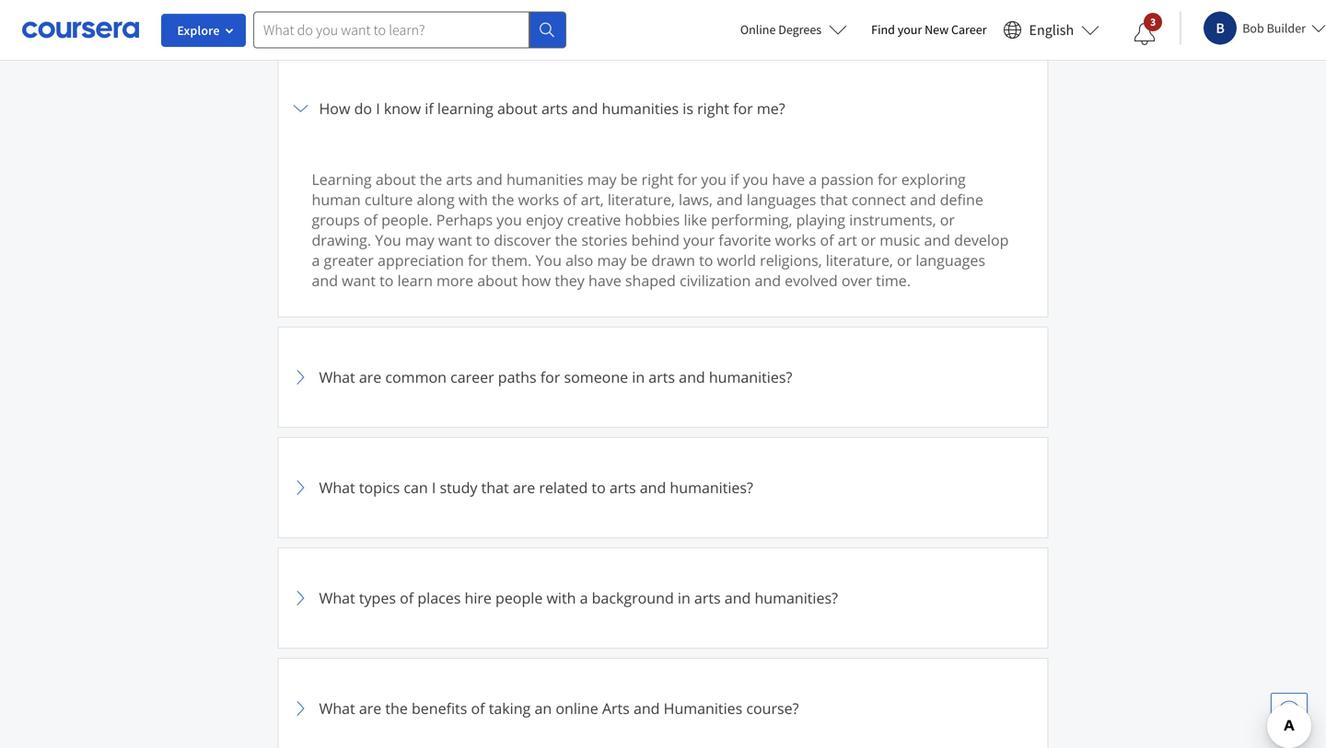 Task type: vqa. For each thing, say whether or not it's contained in the screenshot.
LAST NAME Text Box
no



Task type: describe. For each thing, give the bounding box(es) containing it.
places
[[418, 589, 461, 608]]

chevron right image for how do i know if learning about arts and humanities is right for me?
[[290, 98, 312, 120]]

career
[[951, 21, 987, 38]]

arts inside what types of places hire people with a background in arts and humanities? dropdown button
[[694, 589, 721, 608]]

how
[[319, 99, 350, 118]]

laws,
[[679, 190, 713, 210]]

can
[[404, 478, 428, 498]]

creative
[[567, 210, 621, 230]]

along
[[417, 190, 455, 210]]

career
[[450, 367, 494, 387]]

art,
[[581, 190, 604, 210]]

course?
[[746, 699, 799, 719]]

for up laws,
[[678, 169, 697, 189]]

for inside dropdown button
[[733, 99, 753, 118]]

humanities
[[664, 699, 743, 719]]

bob builder
[[1243, 20, 1306, 36]]

how
[[522, 271, 551, 291]]

0 vertical spatial languages
[[747, 190, 816, 210]]

how do i know if learning about arts and humanities is right for me?
[[319, 99, 785, 118]]

are inside "dropdown button"
[[513, 478, 535, 498]]

english
[[1029, 21, 1074, 39]]

human
[[312, 190, 361, 210]]

study
[[440, 478, 478, 498]]

hobbies
[[625, 210, 680, 230]]

discover
[[494, 230, 551, 250]]

and inside what topics can i study that are related to arts and humanities? "dropdown button"
[[640, 478, 666, 498]]

the up perhaps
[[492, 190, 514, 210]]

0 vertical spatial a
[[809, 169, 817, 189]]

hire
[[465, 589, 492, 608]]

drawing.
[[312, 230, 371, 250]]

what are the benefits of taking an online arts and humanities course?
[[319, 699, 799, 719]]

help center image
[[1278, 701, 1301, 723]]

they
[[555, 271, 585, 291]]

also
[[566, 251, 593, 270]]

humanities inside the learning about the arts and humanities may be right for you if you have a passion for exploring human culture along with the works of art, literature, laws, and languages that connect and define groups of people. perhaps you enjoy creative hobbies like performing, playing instruments, or drawing. you may want to discover the stories behind your favorite works of art or music and develop a greater appreciation for them. you also may be drawn to world religions, literature, or languages and want to learn more about how they have shaped civilization and evolved over time.
[[507, 169, 584, 189]]

to up civilization
[[699, 251, 713, 270]]

do
[[354, 99, 372, 118]]

humanities inside dropdown button
[[602, 99, 679, 118]]

find
[[871, 21, 895, 38]]

find your new career
[[871, 21, 987, 38]]

people
[[496, 589, 543, 608]]

explore
[[177, 22, 220, 39]]

what types of places hire people with a background in arts and humanities? button
[[290, 560, 1037, 637]]

list item containing how do i know if learning about arts and humanities is right for me?
[[278, 58, 1049, 328]]

greater
[[324, 251, 374, 270]]

explore button
[[161, 14, 246, 47]]

music
[[880, 230, 920, 250]]

shaped
[[625, 271, 676, 291]]

with inside what types of places hire people with a background in arts and humanities? dropdown button
[[547, 589, 576, 608]]

about inside dropdown button
[[497, 99, 538, 118]]

humanities? inside "dropdown button"
[[670, 478, 753, 498]]

bob
[[1243, 20, 1264, 36]]

3 button
[[1119, 12, 1171, 56]]

0 horizontal spatial have
[[589, 271, 621, 291]]

1 vertical spatial in
[[678, 589, 691, 608]]

what are the benefits of taking an online arts and humanities course? button
[[290, 671, 1037, 748]]

0 vertical spatial literature,
[[608, 190, 675, 210]]

topics
[[359, 478, 400, 498]]

what types of places hire people with a background in arts and humanities?
[[319, 589, 838, 608]]

0 vertical spatial you
[[375, 230, 401, 250]]

show notifications image
[[1134, 23, 1156, 45]]

develop
[[954, 230, 1009, 250]]

a inside dropdown button
[[580, 589, 588, 608]]

background
[[592, 589, 674, 608]]

b
[[1216, 19, 1225, 37]]

online degrees button
[[726, 9, 862, 50]]

what are common career paths for someone in arts and humanities?
[[319, 367, 792, 387]]

performing,
[[711, 210, 793, 230]]

2 vertical spatial may
[[597, 251, 627, 270]]

chevron right image
[[290, 588, 312, 610]]

are for benefits
[[359, 699, 382, 719]]

world
[[717, 251, 756, 270]]

perhaps
[[436, 210, 493, 230]]

related
[[539, 478, 588, 498]]

your inside the learning about the arts and humanities may be right for you if you have a passion for exploring human culture along with the works of art, literature, laws, and languages that connect and define groups of people. perhaps you enjoy creative hobbies like performing, playing instruments, or drawing. you may want to discover the stories behind your favorite works of art or music and develop a greater appreciation for them. you also may be drawn to world religions, literature, or languages and want to learn more about how they have shaped civilization and evolved over time.
[[683, 230, 715, 250]]

arts inside what are common career paths for someone in arts and humanities? dropdown button
[[649, 367, 675, 387]]

evolved
[[785, 271, 838, 291]]

what are common career paths for someone in arts and humanities? button
[[290, 339, 1037, 416]]

learning
[[437, 99, 494, 118]]

english button
[[996, 0, 1107, 60]]

if inside dropdown button
[[425, 99, 434, 118]]

what for what are the benefits of taking an online arts and humanities course?
[[319, 699, 355, 719]]

if inside the learning about the arts and humanities may be right for you if you have a passion for exploring human culture along with the works of art, literature, laws, and languages that connect and define groups of people. perhaps you enjoy creative hobbies like performing, playing instruments, or drawing. you may want to discover the stories behind your favorite works of art or music and develop a greater appreciation for them. you also may be drawn to world religions, literature, or languages and want to learn more about how they have shaped civilization and evolved over time.
[[730, 169, 739, 189]]

of inside what are the benefits of taking an online arts and humanities course? dropdown button
[[471, 699, 485, 719]]

me?
[[757, 99, 785, 118]]

1 vertical spatial about
[[376, 169, 416, 189]]

1 horizontal spatial want
[[438, 230, 472, 250]]

over
[[842, 271, 872, 291]]

is
[[683, 99, 694, 118]]

learning
[[312, 169, 372, 189]]

1 vertical spatial may
[[405, 230, 434, 250]]

of left art
[[820, 230, 834, 250]]

types
[[359, 589, 396, 608]]

civilization
[[680, 271, 751, 291]]

what for what types of places hire people with a background in arts and humanities?
[[319, 589, 355, 608]]

online
[[740, 21, 776, 38]]

2 vertical spatial about
[[477, 271, 518, 291]]

to left learn
[[380, 271, 394, 291]]

for up more
[[468, 251, 488, 270]]

What do you want to learn? text field
[[253, 12, 530, 48]]

what are the benefits of taking an online arts and humanities course? list item
[[278, 659, 1049, 749]]

1 vertical spatial literature,
[[826, 251, 893, 270]]

connect
[[852, 190, 906, 210]]

1 list item from the top
[[278, 0, 1049, 49]]

and inside how do i know if learning about arts and humanities is right for me? dropdown button
[[572, 99, 598, 118]]

playing
[[796, 210, 846, 230]]

know
[[384, 99, 421, 118]]

of inside what types of places hire people with a background in arts and humanities? dropdown button
[[400, 589, 414, 608]]

people.
[[381, 210, 433, 230]]

stories
[[581, 230, 628, 250]]

art
[[838, 230, 857, 250]]



Task type: locate. For each thing, give the bounding box(es) containing it.
0 vertical spatial or
[[940, 210, 955, 230]]

if
[[425, 99, 434, 118], [730, 169, 739, 189]]

that right study
[[481, 478, 509, 498]]

or
[[940, 210, 955, 230], [861, 230, 876, 250], [897, 251, 912, 270]]

a down drawing.
[[312, 251, 320, 270]]

4 what from the top
[[319, 699, 355, 719]]

like
[[684, 210, 707, 230]]

0 vertical spatial that
[[820, 190, 848, 210]]

chevron right image for what topics can i study that are related to arts and humanities?
[[290, 477, 312, 499]]

1 what from the top
[[319, 367, 355, 387]]

1 vertical spatial or
[[861, 230, 876, 250]]

or down music in the right of the page
[[897, 251, 912, 270]]

0 horizontal spatial you
[[497, 210, 522, 230]]

want down greater
[[342, 271, 376, 291]]

of right types
[[400, 589, 414, 608]]

0 horizontal spatial literature,
[[608, 190, 675, 210]]

1 horizontal spatial humanities
[[602, 99, 679, 118]]

and inside what are the benefits of taking an online arts and humanities course? dropdown button
[[634, 699, 660, 719]]

right inside the learning about the arts and humanities may be right for you if you have a passion for exploring human culture along with the works of art, literature, laws, and languages that connect and define groups of people. perhaps you enjoy creative hobbies like performing, playing instruments, or drawing. you may want to discover the stories behind your favorite works of art or music and develop a greater appreciation for them. you also may be drawn to world religions, literature, or languages and want to learn more about how they have shaped civilization and evolved over time.
[[642, 169, 674, 189]]

benefits
[[412, 699, 467, 719]]

groups
[[312, 210, 360, 230]]

chevron right image inside what are the benefits of taking an online arts and humanities course? dropdown button
[[290, 698, 312, 720]]

0 vertical spatial are
[[359, 367, 382, 387]]

2 what from the top
[[319, 478, 355, 498]]

humanities
[[602, 99, 679, 118], [507, 169, 584, 189]]

None search field
[[253, 12, 566, 48]]

find your new career link
[[862, 18, 996, 41]]

about
[[497, 99, 538, 118], [376, 169, 416, 189], [477, 271, 518, 291]]

1 vertical spatial are
[[513, 478, 535, 498]]

you up laws,
[[701, 169, 727, 189]]

of
[[563, 190, 577, 210], [364, 210, 378, 230], [820, 230, 834, 250], [400, 589, 414, 608], [471, 699, 485, 719]]

learn
[[398, 271, 433, 291]]

learning about the arts and humanities may be right for you if you have a passion for exploring human culture along with the works of art, literature, laws, and languages that connect and define groups of people. perhaps you enjoy creative hobbies like performing, playing instruments, or drawing. you may want to discover the stories behind your favorite works of art or music and develop a greater appreciation for them. you also may be drawn to world religions, literature, or languages and want to learn more about how they have shaped civilization and evolved over time.
[[312, 169, 1009, 291]]

arts right related
[[610, 478, 636, 498]]

may up appreciation
[[405, 230, 434, 250]]

2 list item from the top
[[278, 58, 1049, 328]]

1 vertical spatial languages
[[916, 251, 985, 270]]

arts right someone
[[649, 367, 675, 387]]

if right know
[[425, 99, 434, 118]]

to
[[476, 230, 490, 250], [699, 251, 713, 270], [380, 271, 394, 291], [592, 478, 606, 498]]

1 vertical spatial i
[[432, 478, 436, 498]]

what types of places hire people with a background in arts and humanities? list item
[[278, 548, 1049, 649]]

languages up performing,
[[747, 190, 816, 210]]

with
[[459, 190, 488, 210], [547, 589, 576, 608]]

right
[[697, 99, 729, 118], [642, 169, 674, 189]]

1 horizontal spatial have
[[772, 169, 805, 189]]

0 horizontal spatial want
[[342, 271, 376, 291]]

for left me?
[[733, 99, 753, 118]]

taking
[[489, 699, 531, 719]]

what inside "dropdown button"
[[319, 478, 355, 498]]

0 horizontal spatial humanities
[[507, 169, 584, 189]]

1 vertical spatial that
[[481, 478, 509, 498]]

0 vertical spatial if
[[425, 99, 434, 118]]

paths
[[498, 367, 537, 387]]

exploring
[[901, 169, 966, 189]]

0 horizontal spatial your
[[683, 230, 715, 250]]

1 vertical spatial you
[[536, 251, 562, 270]]

2 vertical spatial a
[[580, 589, 588, 608]]

0 horizontal spatial you
[[375, 230, 401, 250]]

i right can
[[432, 478, 436, 498]]

about right the learning
[[497, 99, 538, 118]]

for right paths on the left of page
[[540, 367, 560, 387]]

languages down 'develop'
[[916, 251, 985, 270]]

i
[[376, 99, 380, 118], [432, 478, 436, 498]]

0 vertical spatial about
[[497, 99, 538, 118]]

1 horizontal spatial works
[[775, 230, 816, 250]]

the inside dropdown button
[[385, 699, 408, 719]]

you down 'people.'
[[375, 230, 401, 250]]

chevron right image
[[290, 98, 312, 120], [290, 367, 312, 389], [290, 477, 312, 499], [290, 698, 312, 720]]

3 chevron right image from the top
[[290, 477, 312, 499]]

a
[[809, 169, 817, 189], [312, 251, 320, 270], [580, 589, 588, 608]]

want
[[438, 230, 472, 250], [342, 271, 376, 291]]

and inside what are common career paths for someone in arts and humanities? dropdown button
[[679, 367, 705, 387]]

0 vertical spatial list item
[[278, 0, 1049, 49]]

you up how
[[536, 251, 562, 270]]

1 vertical spatial right
[[642, 169, 674, 189]]

what
[[319, 367, 355, 387], [319, 478, 355, 498], [319, 589, 355, 608], [319, 699, 355, 719]]

arts up the along
[[446, 169, 473, 189]]

0 vertical spatial humanities
[[602, 99, 679, 118]]

to right related
[[592, 478, 606, 498]]

define
[[940, 190, 983, 210]]

to inside what topics can i study that are related to arts and humanities? "dropdown button"
[[592, 478, 606, 498]]

0 horizontal spatial or
[[861, 230, 876, 250]]

have down also
[[589, 271, 621, 291]]

1 chevron right image from the top
[[290, 98, 312, 120]]

you
[[375, 230, 401, 250], [536, 251, 562, 270]]

humanities?
[[709, 367, 792, 387], [670, 478, 753, 498], [755, 589, 838, 608]]

humanities up enjoy
[[507, 169, 584, 189]]

2 vertical spatial humanities?
[[755, 589, 838, 608]]

1 horizontal spatial you
[[701, 169, 727, 189]]

with up perhaps
[[459, 190, 488, 210]]

what topics can i study that are related to arts and humanities?
[[319, 478, 753, 498]]

0 vertical spatial may
[[587, 169, 617, 189]]

0 horizontal spatial if
[[425, 99, 434, 118]]

common
[[385, 367, 447, 387]]

literature, up the over
[[826, 251, 893, 270]]

0 vertical spatial with
[[459, 190, 488, 210]]

works up religions, at the right top
[[775, 230, 816, 250]]

your inside find your new career link
[[898, 21, 922, 38]]

or right art
[[861, 230, 876, 250]]

chevron right image inside what topics can i study that are related to arts and humanities? "dropdown button"
[[290, 477, 312, 499]]

arts
[[602, 699, 630, 719]]

literature,
[[608, 190, 675, 210], [826, 251, 893, 270]]

0 horizontal spatial languages
[[747, 190, 816, 210]]

in right someone
[[632, 367, 645, 387]]

1 horizontal spatial in
[[678, 589, 691, 608]]

someone
[[564, 367, 628, 387]]

the left benefits
[[385, 699, 408, 719]]

1 horizontal spatial a
[[580, 589, 588, 608]]

are left related
[[513, 478, 535, 498]]

0 vertical spatial your
[[898, 21, 922, 38]]

1 horizontal spatial right
[[697, 99, 729, 118]]

the up also
[[555, 230, 578, 250]]

0 horizontal spatial a
[[312, 251, 320, 270]]

arts inside the learning about the arts and humanities may be right for you if you have a passion for exploring human culture along with the works of art, literature, laws, and languages that connect and define groups of people. perhaps you enjoy creative hobbies like performing, playing instruments, or drawing. you may want to discover the stories behind your favorite works of art or music and develop a greater appreciation for them. you also may be drawn to world religions, literature, or languages and want to learn more about how they have shaped civilization and evolved over time.
[[446, 169, 473, 189]]

drawn
[[652, 251, 695, 270]]

0 horizontal spatial right
[[642, 169, 674, 189]]

favorite
[[719, 230, 771, 250]]

with inside the learning about the arts and humanities may be right for you if you have a passion for exploring human culture along with the works of art, literature, laws, and languages that connect and define groups of people. perhaps you enjoy creative hobbies like performing, playing instruments, or drawing. you may want to discover the stories behind your favorite works of art or music and develop a greater appreciation for them. you also may be drawn to world religions, literature, or languages and want to learn more about how they have shaped civilization and evolved over time.
[[459, 190, 488, 210]]

chevron right image for what are the benefits of taking an online arts and humanities course?
[[290, 698, 312, 720]]

degrees
[[778, 21, 822, 38]]

be up "shaped"
[[630, 251, 648, 270]]

i inside "dropdown button"
[[432, 478, 436, 498]]

about up the culture
[[376, 169, 416, 189]]

chevron right image inside what are common career paths for someone in arts and humanities? dropdown button
[[290, 367, 312, 389]]

behind
[[631, 230, 680, 250]]

right inside dropdown button
[[697, 99, 729, 118]]

to down perhaps
[[476, 230, 490, 250]]

what topics can i study that are related to arts and humanities? button
[[290, 449, 1037, 527]]

of left art,
[[563, 190, 577, 210]]

1 horizontal spatial with
[[547, 589, 576, 608]]

0 horizontal spatial with
[[459, 190, 488, 210]]

1 vertical spatial have
[[589, 271, 621, 291]]

0 vertical spatial works
[[518, 190, 559, 210]]

are for career
[[359, 367, 382, 387]]

new
[[925, 21, 949, 38]]

are
[[359, 367, 382, 387], [513, 478, 535, 498], [359, 699, 382, 719]]

and
[[572, 99, 598, 118], [476, 169, 503, 189], [717, 190, 743, 210], [910, 190, 936, 210], [924, 230, 950, 250], [312, 271, 338, 291], [755, 271, 781, 291], [679, 367, 705, 387], [640, 478, 666, 498], [725, 589, 751, 608], [634, 699, 660, 719]]

1 vertical spatial be
[[630, 251, 648, 270]]

0 horizontal spatial i
[[376, 99, 380, 118]]

with right people
[[547, 589, 576, 608]]

0 vertical spatial in
[[632, 367, 645, 387]]

instruments,
[[849, 210, 936, 230]]

if up performing,
[[730, 169, 739, 189]]

are left benefits
[[359, 699, 382, 719]]

i inside dropdown button
[[376, 99, 380, 118]]

what topics can i study that are related to arts and humanities? list item
[[278, 437, 1049, 539]]

0 horizontal spatial in
[[632, 367, 645, 387]]

1 vertical spatial a
[[312, 251, 320, 270]]

your right find
[[898, 21, 922, 38]]

list item
[[278, 0, 1049, 49], [278, 58, 1049, 328]]

1 horizontal spatial or
[[897, 251, 912, 270]]

1 horizontal spatial literature,
[[826, 251, 893, 270]]

online degrees
[[740, 21, 822, 38]]

appreciation
[[378, 251, 464, 270]]

and inside what types of places hire people with a background in arts and humanities? dropdown button
[[725, 589, 751, 608]]

2 vertical spatial or
[[897, 251, 912, 270]]

may up art,
[[587, 169, 617, 189]]

1 horizontal spatial that
[[820, 190, 848, 210]]

have
[[772, 169, 805, 189], [589, 271, 621, 291]]

a left background
[[580, 589, 588, 608]]

how do i know if learning about arts and humanities is right for me? button
[[290, 70, 1037, 147]]

1 vertical spatial humanities?
[[670, 478, 753, 498]]

be
[[621, 169, 638, 189], [630, 251, 648, 270]]

1 horizontal spatial i
[[432, 478, 436, 498]]

of down the culture
[[364, 210, 378, 230]]

arts inside what topics can i study that are related to arts and humanities? "dropdown button"
[[610, 478, 636, 498]]

1 horizontal spatial if
[[730, 169, 739, 189]]

1 vertical spatial works
[[775, 230, 816, 250]]

are left the common
[[359, 367, 382, 387]]

passion
[[821, 169, 874, 189]]

1 vertical spatial want
[[342, 271, 376, 291]]

what for what topics can i study that are related to arts and humanities?
[[319, 478, 355, 498]]

your
[[898, 21, 922, 38], [683, 230, 715, 250]]

0 vertical spatial humanities?
[[709, 367, 792, 387]]

may down stories
[[597, 251, 627, 270]]

0 vertical spatial right
[[697, 99, 729, 118]]

or down define
[[940, 210, 955, 230]]

that
[[820, 190, 848, 210], [481, 478, 509, 498]]

arts
[[542, 99, 568, 118], [446, 169, 473, 189], [649, 367, 675, 387], [610, 478, 636, 498], [694, 589, 721, 608]]

the up the along
[[420, 169, 442, 189]]

works
[[518, 190, 559, 210], [775, 230, 816, 250]]

right right is
[[697, 99, 729, 118]]

you up performing,
[[743, 169, 768, 189]]

you
[[701, 169, 727, 189], [743, 169, 768, 189], [497, 210, 522, 230]]

0 vertical spatial be
[[621, 169, 638, 189]]

time.
[[876, 271, 911, 291]]

enjoy
[[526, 210, 563, 230]]

chevron right image for what are common career paths for someone in arts and humanities?
[[290, 367, 312, 389]]

2 vertical spatial are
[[359, 699, 382, 719]]

humanities left is
[[602, 99, 679, 118]]

have up playing
[[772, 169, 805, 189]]

for inside dropdown button
[[540, 367, 560, 387]]

2 horizontal spatial or
[[940, 210, 955, 230]]

1 horizontal spatial your
[[898, 21, 922, 38]]

0 horizontal spatial that
[[481, 478, 509, 498]]

arts right the learning
[[542, 99, 568, 118]]

1 vertical spatial with
[[547, 589, 576, 608]]

what for what are common career paths for someone in arts and humanities?
[[319, 367, 355, 387]]

about down them.
[[477, 271, 518, 291]]

3 what from the top
[[319, 589, 355, 608]]

you up the discover at top left
[[497, 210, 522, 230]]

right up hobbies
[[642, 169, 674, 189]]

arts right background
[[694, 589, 721, 608]]

them.
[[492, 251, 532, 270]]

2 chevron right image from the top
[[290, 367, 312, 389]]

0 vertical spatial have
[[772, 169, 805, 189]]

chevron right image inside how do i know if learning about arts and humanities is right for me? dropdown button
[[290, 98, 312, 120]]

coursera image
[[22, 15, 139, 44]]

2 horizontal spatial a
[[809, 169, 817, 189]]

literature, up hobbies
[[608, 190, 675, 210]]

for
[[733, 99, 753, 118], [678, 169, 697, 189], [878, 169, 898, 189], [468, 251, 488, 270], [540, 367, 560, 387]]

of left taking
[[471, 699, 485, 719]]

a left passion
[[809, 169, 817, 189]]

2 horizontal spatial you
[[743, 169, 768, 189]]

religions,
[[760, 251, 822, 270]]

works up enjoy
[[518, 190, 559, 210]]

1 horizontal spatial you
[[536, 251, 562, 270]]

1 vertical spatial if
[[730, 169, 739, 189]]

be up hobbies
[[621, 169, 638, 189]]

online
[[556, 699, 598, 719]]

0 vertical spatial want
[[438, 230, 472, 250]]

want down perhaps
[[438, 230, 472, 250]]

4 chevron right image from the top
[[290, 698, 312, 720]]

languages
[[747, 190, 816, 210], [916, 251, 985, 270]]

that up playing
[[820, 190, 848, 210]]

0 horizontal spatial works
[[518, 190, 559, 210]]

in right background
[[678, 589, 691, 608]]

for up connect on the top of the page
[[878, 169, 898, 189]]

that inside the learning about the arts and humanities may be right for you if you have a passion for exploring human culture along with the works of art, literature, laws, and languages that connect and define groups of people. perhaps you enjoy creative hobbies like performing, playing instruments, or drawing. you may want to discover the stories behind your favorite works of art or music and develop a greater appreciation for them. you also may be drawn to world religions, literature, or languages and want to learn more about how they have shaped civilization and evolved over time.
[[820, 190, 848, 210]]

culture
[[365, 190, 413, 210]]

1 vertical spatial list item
[[278, 58, 1049, 328]]

i right do
[[376, 99, 380, 118]]

your down like
[[683, 230, 715, 250]]

the
[[420, 169, 442, 189], [492, 190, 514, 210], [555, 230, 578, 250], [385, 699, 408, 719]]

0 vertical spatial i
[[376, 99, 380, 118]]

1 vertical spatial humanities
[[507, 169, 584, 189]]

more
[[437, 271, 474, 291]]

3
[[1150, 15, 1156, 29]]

what are common career paths for someone in arts and humanities? list item
[[278, 327, 1049, 428]]

builder
[[1267, 20, 1306, 36]]

1 vertical spatial your
[[683, 230, 715, 250]]

that inside "dropdown button"
[[481, 478, 509, 498]]

1 horizontal spatial languages
[[916, 251, 985, 270]]

arts inside how do i know if learning about arts and humanities is right for me? dropdown button
[[542, 99, 568, 118]]

an
[[535, 699, 552, 719]]



